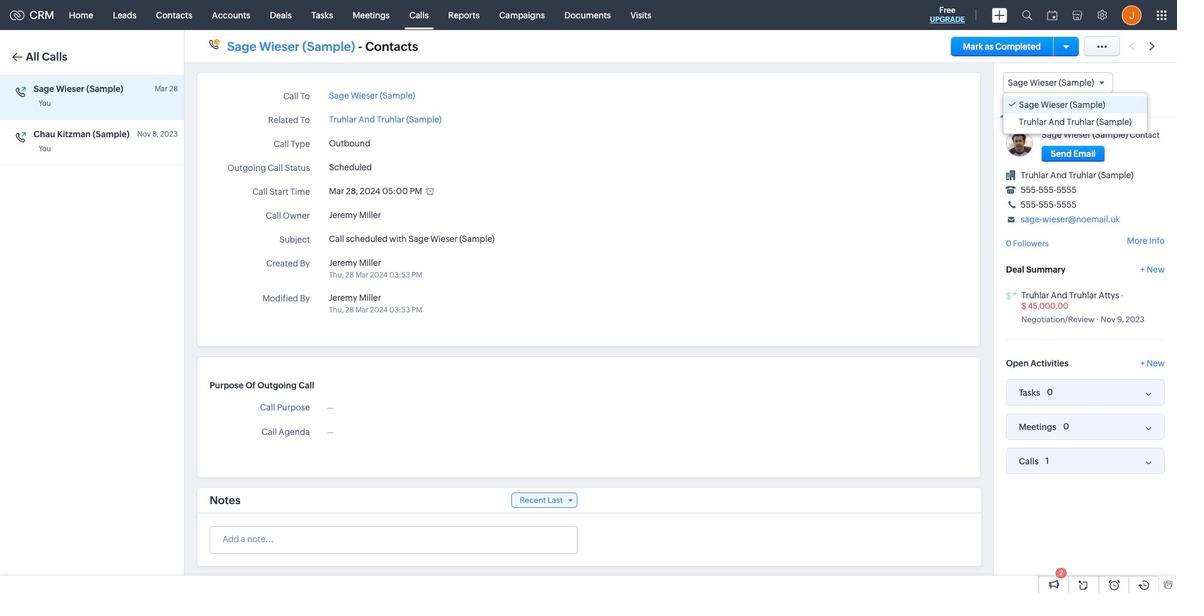Task type: locate. For each thing, give the bounding box(es) containing it.
profile element
[[1115, 0, 1149, 30]]

None button
[[1042, 146, 1105, 162]]

Add a note... field
[[210, 533, 576, 546]]

None field
[[1003, 72, 1113, 93]]

tree
[[1004, 93, 1147, 134]]

logo image
[[10, 10, 25, 20]]

create menu image
[[992, 8, 1007, 22]]



Task type: vqa. For each thing, say whether or not it's contained in the screenshot.
Search image
yes



Task type: describe. For each thing, give the bounding box(es) containing it.
profile image
[[1122, 5, 1142, 25]]

previous record image
[[1129, 42, 1135, 50]]

search element
[[1015, 0, 1040, 30]]

calendar image
[[1047, 10, 1058, 20]]

next record image
[[1150, 42, 1158, 50]]

search image
[[1022, 10, 1032, 20]]

create menu element
[[985, 0, 1015, 30]]



